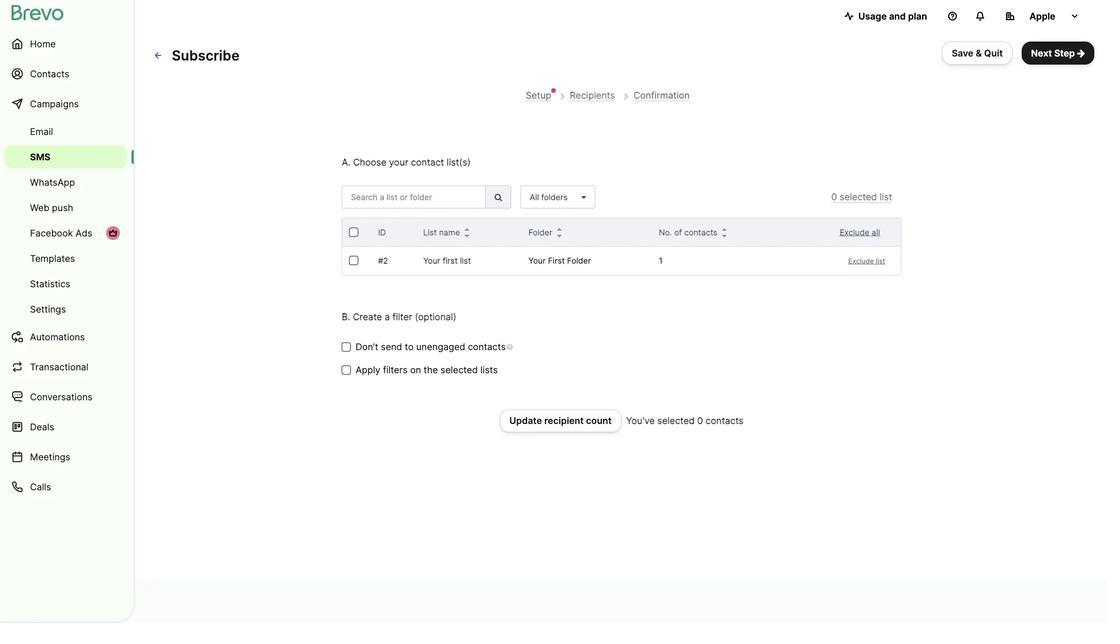 Task type: describe. For each thing, give the bounding box(es) containing it.
web
[[30, 202, 49, 213]]

1 vertical spatial folder
[[567, 256, 591, 265]]

ads
[[76, 227, 92, 239]]

confirmation
[[634, 89, 690, 101]]

exclude list
[[849, 257, 886, 265]]

1 horizontal spatial 0
[[832, 191, 838, 203]]

statistics link
[[5, 272, 127, 295]]

and
[[890, 10, 906, 22]]

statistics
[[30, 278, 70, 289]]

you've selected 0 contacts
[[627, 415, 744, 426]]

of
[[675, 227, 682, 237]]

b. create a filter (optional)
[[342, 311, 457, 323]]

filters
[[383, 364, 408, 376]]

usage and plan
[[859, 10, 928, 22]]

your first folder
[[529, 256, 591, 265]]

your
[[389, 157, 409, 168]]

filter
[[393, 311, 413, 323]]

contacts link
[[5, 60, 127, 88]]

a.
[[342, 157, 351, 168]]

1
[[659, 256, 663, 265]]

meetings
[[30, 451, 70, 462]]

apple
[[1030, 10, 1056, 22]]

usage
[[859, 10, 887, 22]]

2 vertical spatial contacts
[[706, 415, 744, 426]]

next step
[[1032, 47, 1076, 59]]

sms
[[30, 151, 51, 162]]

list for your first list
[[460, 256, 471, 265]]

arrow right image
[[1078, 48, 1086, 58]]

transactional link
[[5, 353, 127, 381]]

usage and plan button
[[836, 5, 937, 28]]

save & quit
[[952, 47, 1004, 59]]

settings link
[[5, 298, 127, 321]]

b.
[[342, 311, 351, 323]]

no. of contacts
[[659, 227, 718, 237]]

no.
[[659, 227, 672, 237]]

id
[[378, 227, 386, 237]]

templates
[[30, 253, 75, 264]]

templates link
[[5, 247, 127, 270]]

on
[[410, 364, 421, 376]]

1 vertical spatial 0
[[698, 415, 704, 426]]

deals
[[30, 421, 54, 432]]

subscribe
[[172, 47, 240, 64]]

selected for you've
[[658, 415, 695, 426]]

email link
[[5, 120, 127, 143]]

your first list
[[423, 256, 471, 265]]

facebook ads
[[30, 227, 92, 239]]

plan
[[909, 10, 928, 22]]

conversations link
[[5, 383, 127, 411]]

web push link
[[5, 196, 127, 219]]

first
[[548, 256, 565, 265]]

campaigns
[[30, 98, 79, 109]]

0 selected list
[[832, 191, 893, 203]]

whatsapp
[[30, 177, 75, 188]]

conversations
[[30, 391, 93, 402]]

step
[[1055, 47, 1076, 59]]

exclude all
[[840, 227, 881, 237]]

2
[[383, 256, 388, 265]]

all folders
[[530, 192, 568, 202]]

1 vertical spatial contacts
[[468, 341, 506, 353]]

0 vertical spatial contacts
[[685, 227, 718, 237]]

apple button
[[997, 5, 1089, 28]]

exclude list link
[[840, 257, 886, 265]]

calls link
[[5, 473, 127, 501]]

setup
[[526, 89, 552, 101]]

recipients link
[[570, 89, 615, 101]]

don't send to unengaged contacts
[[356, 341, 506, 353]]

next step button
[[1023, 42, 1095, 65]]

email
[[30, 126, 53, 137]]

exclude for exclude all
[[840, 227, 870, 237]]

all
[[530, 192, 539, 202]]

web push
[[30, 202, 73, 213]]

facebook
[[30, 227, 73, 239]]

caret down image
[[577, 193, 587, 201]]

#
[[378, 256, 383, 265]]

you've
[[627, 415, 655, 426]]

caret up image
[[557, 226, 562, 231]]



Task type: locate. For each thing, give the bounding box(es) containing it.
setup link
[[526, 89, 552, 101]]

deals link
[[5, 413, 127, 441]]

settings
[[30, 303, 66, 315]]

caret up image right name
[[465, 226, 470, 231]]

caret up image for list name
[[465, 226, 470, 231]]

list(s)
[[447, 157, 471, 168]]

caret down image down caret up icon
[[557, 233, 562, 238]]

apply filters on the selected lists
[[356, 364, 498, 376]]

the
[[424, 364, 438, 376]]

apply
[[356, 364, 381, 376]]

caret down image for list name
[[465, 233, 470, 238]]

selected
[[840, 191, 878, 203], [441, 364, 478, 376], [658, 415, 695, 426]]

3 caret down image from the left
[[722, 233, 727, 238]]

contacts
[[685, 227, 718, 237], [468, 341, 506, 353], [706, 415, 744, 426]]

don't
[[356, 341, 379, 353]]

list up all
[[880, 191, 893, 203]]

0 vertical spatial 0
[[832, 191, 838, 203]]

caret down image
[[465, 233, 470, 238], [557, 233, 562, 238], [722, 233, 727, 238]]

sms link
[[5, 145, 127, 168]]

update recipient count button
[[500, 409, 622, 432]]

0 horizontal spatial 0
[[698, 415, 704, 426]]

a. choose your contact list(s)
[[342, 157, 471, 168]]

your left 'first'
[[529, 256, 546, 265]]

list for 0 selected list
[[880, 191, 893, 203]]

folder
[[529, 227, 553, 237], [567, 256, 591, 265]]

Search a list or folder text field
[[342, 186, 486, 209]]

facebook ads link
[[5, 222, 127, 245]]

caret up image
[[465, 226, 470, 231], [722, 226, 727, 231]]

selected for 0
[[840, 191, 878, 203]]

campaigns link
[[5, 90, 127, 118]]

0
[[832, 191, 838, 203], [698, 415, 704, 426]]

folder right 'first'
[[567, 256, 591, 265]]

exclude for exclude list
[[849, 257, 875, 265]]

save
[[952, 47, 974, 59]]

2 horizontal spatial caret down image
[[722, 233, 727, 238]]

list
[[423, 227, 437, 237]]

search image
[[495, 193, 502, 201]]

update recipient count
[[510, 415, 612, 426]]

0 selected list link
[[832, 191, 893, 203]]

a
[[385, 311, 390, 323]]

2 caret down image from the left
[[557, 233, 562, 238]]

automations
[[30, 331, 85, 342]]

0 vertical spatial exclude
[[840, 227, 870, 237]]

quit
[[985, 47, 1004, 59]]

caret down image right name
[[465, 233, 470, 238]]

0 horizontal spatial caret up image
[[465, 226, 470, 231]]

caret up image for no. of contacts
[[722, 226, 727, 231]]

choose
[[353, 157, 387, 168]]

selected up exclude all
[[840, 191, 878, 203]]

0 vertical spatial folder
[[529, 227, 553, 237]]

0 horizontal spatial selected
[[441, 364, 478, 376]]

home link
[[5, 30, 127, 58]]

save & quit button
[[943, 42, 1013, 65]]

your left the first on the top of page
[[423, 256, 441, 265]]

next
[[1032, 47, 1053, 59]]

0 horizontal spatial caret down image
[[465, 233, 470, 238]]

create
[[353, 311, 382, 323]]

meetings link
[[5, 443, 127, 471]]

1 vertical spatial selected
[[441, 364, 478, 376]]

left___rvooi image
[[108, 228, 118, 238]]

1 your from the left
[[423, 256, 441, 265]]

contacts
[[30, 68, 69, 79]]

list
[[880, 191, 893, 203], [460, 256, 471, 265], [876, 257, 886, 265]]

your
[[423, 256, 441, 265], [529, 256, 546, 265]]

caret down image for no. of contacts
[[722, 233, 727, 238]]

confirmation link
[[634, 89, 690, 101]]

0 vertical spatial selected
[[840, 191, 878, 203]]

recipients
[[570, 89, 615, 101]]

calls
[[30, 481, 51, 492]]

list down all
[[876, 257, 886, 265]]

automations link
[[5, 323, 127, 351]]

&
[[976, 47, 983, 59]]

caret up image right no. of contacts
[[722, 226, 727, 231]]

selected right the the
[[441, 364, 478, 376]]

recipient
[[545, 415, 584, 426]]

0 horizontal spatial your
[[423, 256, 441, 265]]

exclude
[[840, 227, 870, 237], [849, 257, 875, 265]]

home
[[30, 38, 56, 49]]

folder left caret up icon
[[529, 227, 553, 237]]

send
[[381, 341, 402, 353]]

1 horizontal spatial caret up image
[[722, 226, 727, 231]]

exclude left all
[[840, 227, 870, 237]]

caret down image for folder
[[557, 233, 562, 238]]

list right the first on the top of page
[[460, 256, 471, 265]]

1 horizontal spatial folder
[[567, 256, 591, 265]]

(optional)
[[415, 311, 457, 323]]

all
[[872, 227, 881, 237]]

count
[[586, 415, 612, 426]]

2 your from the left
[[529, 256, 546, 265]]

1 horizontal spatial selected
[[658, 415, 695, 426]]

whatsapp link
[[5, 171, 127, 194]]

contact
[[411, 157, 444, 168]]

2 vertical spatial selected
[[658, 415, 695, 426]]

# 2
[[378, 256, 388, 265]]

2 horizontal spatial selected
[[840, 191, 878, 203]]

first
[[443, 256, 458, 265]]

selected right you've
[[658, 415, 695, 426]]

push
[[52, 202, 73, 213]]

to
[[405, 341, 414, 353]]

0 horizontal spatial folder
[[529, 227, 553, 237]]

update
[[510, 415, 542, 426]]

1 caret down image from the left
[[465, 233, 470, 238]]

2 caret up image from the left
[[722, 226, 727, 231]]

1 caret up image from the left
[[465, 226, 470, 231]]

1 horizontal spatial caret down image
[[557, 233, 562, 238]]

1 horizontal spatial your
[[529, 256, 546, 265]]

list name
[[423, 227, 460, 237]]

your for your first folder
[[529, 256, 546, 265]]

your for your first list
[[423, 256, 441, 265]]

1 vertical spatial exclude
[[849, 257, 875, 265]]

folders
[[542, 192, 568, 202]]

exclude all link
[[840, 227, 881, 237]]

unengaged
[[416, 341, 466, 353]]

exclude down exclude all link at the top of the page
[[849, 257, 875, 265]]

caret down image right no. of contacts
[[722, 233, 727, 238]]



Task type: vqa. For each thing, say whether or not it's contained in the screenshot.
the middle "27"
no



